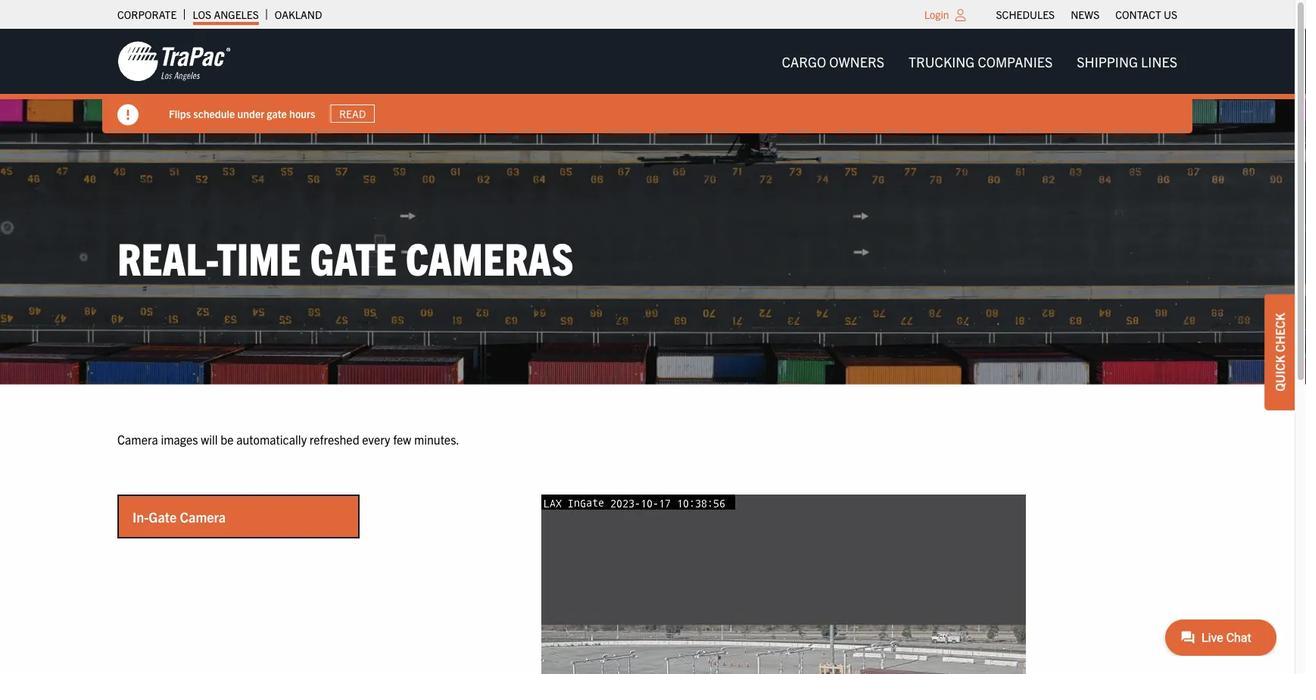 Task type: describe. For each thing, give the bounding box(es) containing it.
in-gate camera main content
[[102, 430, 1193, 674]]

trucking companies
[[909, 53, 1053, 70]]

trucking
[[909, 53, 975, 70]]

time
[[217, 229, 301, 284]]

lines
[[1142, 53, 1178, 70]]

flips
[[169, 107, 191, 120]]

los
[[193, 8, 212, 21]]

1 horizontal spatial gate
[[310, 229, 397, 284]]

refreshed
[[310, 432, 360, 447]]

cargo owners
[[782, 53, 885, 70]]

solid image
[[117, 104, 139, 125]]

under
[[238, 107, 265, 120]]

camera images will be automatically refreshed every few minutes.
[[117, 432, 460, 447]]

login
[[925, 8, 950, 21]]

corporate link
[[117, 4, 177, 25]]

every
[[362, 432, 391, 447]]

cameras
[[406, 229, 574, 284]]

in-
[[133, 508, 149, 525]]

cargo
[[782, 53, 827, 70]]

shipping lines
[[1078, 53, 1178, 70]]

few
[[393, 432, 412, 447]]

read
[[339, 107, 366, 120]]

images
[[161, 432, 198, 447]]

minutes.
[[414, 432, 460, 447]]

news
[[1071, 8, 1100, 21]]

quick check
[[1273, 313, 1288, 392]]

real-
[[117, 229, 217, 284]]

gate inside main content
[[149, 508, 177, 525]]

corporate
[[117, 8, 177, 21]]

automatically
[[237, 432, 307, 447]]

menu bar containing cargo owners
[[770, 46, 1190, 77]]

oakland
[[275, 8, 322, 21]]

los angeles image
[[117, 40, 231, 83]]

in-gate camera image
[[542, 495, 1027, 674]]

login link
[[925, 8, 950, 21]]

shipping
[[1078, 53, 1139, 70]]

contact us link
[[1116, 4, 1178, 25]]

los angeles
[[193, 8, 259, 21]]

menu bar containing schedules
[[989, 4, 1186, 25]]

news link
[[1071, 4, 1100, 25]]

in-gate camera link
[[119, 496, 358, 537]]

gate
[[267, 107, 287, 120]]



Task type: vqa. For each thing, say whether or not it's contained in the screenshot.
the angeles to the top
no



Task type: locate. For each thing, give the bounding box(es) containing it.
will
[[201, 432, 218, 447]]

1 horizontal spatial camera
[[180, 508, 226, 525]]

schedules
[[997, 8, 1056, 21]]

oakland link
[[275, 4, 322, 25]]

0 vertical spatial camera
[[117, 432, 158, 447]]

shipping lines link
[[1065, 46, 1190, 77]]

us
[[1164, 8, 1178, 21]]

0 vertical spatial menu bar
[[989, 4, 1186, 25]]

banner containing cargo owners
[[0, 29, 1307, 133]]

check
[[1273, 313, 1288, 352]]

1 vertical spatial camera
[[180, 508, 226, 525]]

1 vertical spatial gate
[[149, 508, 177, 525]]

trucking companies link
[[897, 46, 1065, 77]]

camera
[[117, 432, 158, 447], [180, 508, 226, 525]]

gate
[[310, 229, 397, 284], [149, 508, 177, 525]]

1 vertical spatial menu bar
[[770, 46, 1190, 77]]

schedules link
[[997, 4, 1056, 25]]

los angeles link
[[193, 4, 259, 25]]

menu bar down light image
[[770, 46, 1190, 77]]

menu bar up shipping
[[989, 4, 1186, 25]]

camera right "in-"
[[180, 508, 226, 525]]

owners
[[830, 53, 885, 70]]

light image
[[956, 9, 966, 21]]

contact us
[[1116, 8, 1178, 21]]

0 horizontal spatial gate
[[149, 508, 177, 525]]

read link
[[331, 104, 375, 123]]

camera left images
[[117, 432, 158, 447]]

angeles
[[214, 8, 259, 21]]

companies
[[978, 53, 1053, 70]]

contact
[[1116, 8, 1162, 21]]

quick check link
[[1265, 294, 1296, 411]]

real-time gate cameras
[[117, 229, 574, 284]]

0 vertical spatial gate
[[310, 229, 397, 284]]

0 horizontal spatial camera
[[117, 432, 158, 447]]

schedule
[[193, 107, 235, 120]]

menu bar
[[989, 4, 1186, 25], [770, 46, 1190, 77]]

quick
[[1273, 355, 1288, 392]]

be
[[221, 432, 234, 447]]

flips schedule under gate hours
[[169, 107, 316, 120]]

banner
[[0, 29, 1307, 133]]

cargo owners link
[[770, 46, 897, 77]]

hours
[[290, 107, 316, 120]]

in-gate camera
[[133, 508, 226, 525]]



